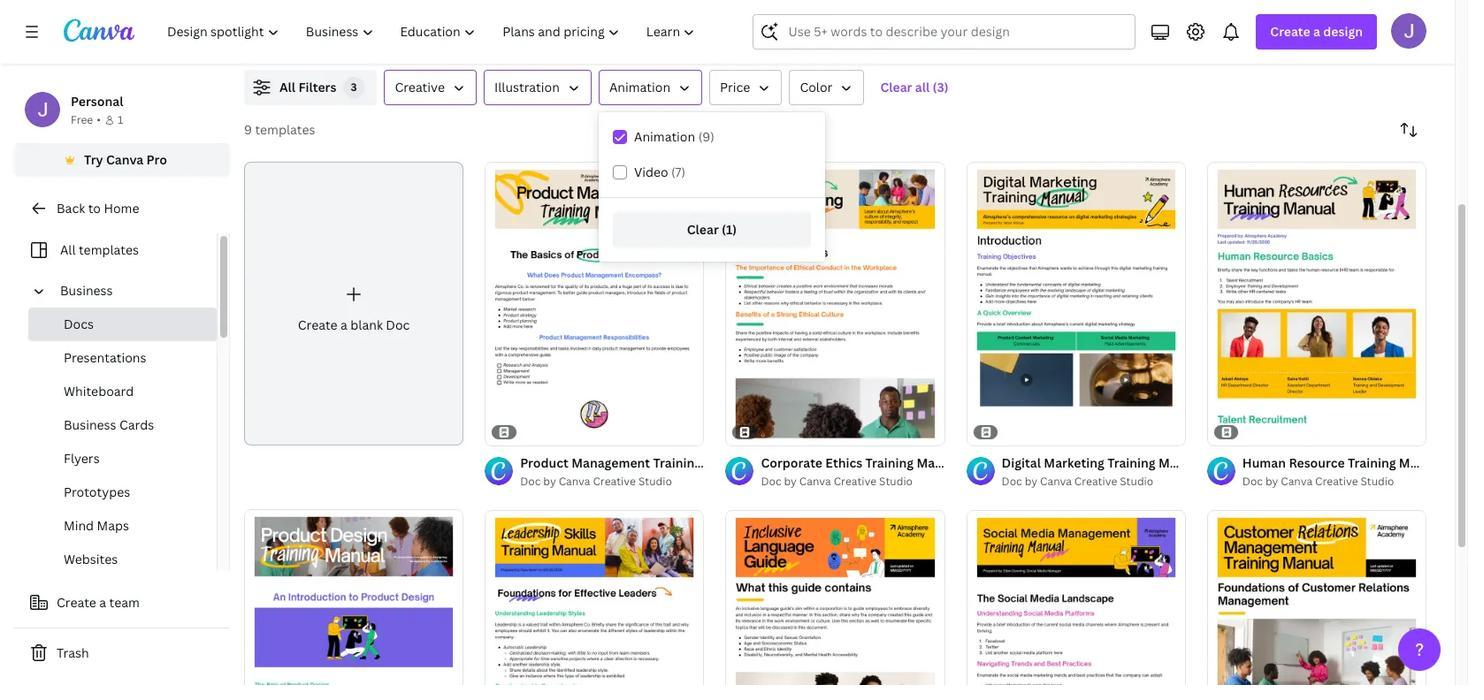 Task type: describe. For each thing, give the bounding box(es) containing it.
doc by canva creative studio link for customer relations management training manual professional doc in yellow black white playful professional style 'image'
[[1243, 473, 1427, 491]]

canva for corporate ethics training manual professional doc in yellow orange green playful professional style image
[[800, 474, 831, 489]]

flyers link
[[28, 442, 217, 476]]

creative button
[[384, 70, 477, 105]]

animation for animation (9)
[[634, 128, 696, 145]]

social media management training manual professional doc in yellow purple blue playful professional style image
[[967, 510, 1186, 686]]

home
[[104, 200, 139, 217]]

templates for 9 templates
[[255, 121, 315, 138]]

studio for the inclusive language guide professional doc in orange yellow purple playful professional style image the doc by canva creative studio link
[[880, 474, 913, 489]]

illustration
[[495, 79, 560, 96]]

whiteboard
[[64, 383, 134, 400]]

design
[[1324, 23, 1363, 40]]

trash
[[57, 645, 89, 662]]

back to home
[[57, 200, 139, 217]]

illustration button
[[484, 70, 592, 105]]

business cards
[[64, 417, 154, 434]]

flyers
[[64, 450, 100, 467]]

presentations link
[[28, 342, 217, 375]]

3
[[351, 80, 358, 95]]

by for the inclusive language guide professional doc in orange yellow purple playful professional style image the doc by canva creative studio link
[[784, 474, 797, 489]]

by for the doc by canva creative studio link corresponding to "leadership skills training manual professional doc in yellow green purple playful professional style" 'image' at the bottom left of the page
[[544, 474, 556, 489]]

personal
[[71, 93, 123, 110]]

animation button
[[599, 70, 703, 105]]

create a blank doc
[[298, 316, 410, 333]]

by for the doc by canva creative studio link related to customer relations management training manual professional doc in yellow black white playful professional style 'image'
[[1266, 474, 1279, 489]]

color button
[[790, 70, 865, 105]]

clear (1)
[[687, 221, 737, 238]]

doc for digital marketing training manual professional doc in green purple yellow playful professional style image on the right of the page
[[1002, 474, 1023, 489]]

doc for the human resource training manual professional doc in beige yellow pink playful professional style image
[[1243, 474, 1263, 489]]

business cards link
[[28, 409, 217, 442]]

studio for social media management training manual professional doc in yellow purple blue playful professional style image's the doc by canva creative studio link
[[1120, 474, 1154, 489]]

business for business
[[60, 282, 113, 299]]

try canva pro
[[84, 151, 167, 168]]

doc by canva creative studio for social media management training manual professional doc in yellow purple blue playful professional style image
[[1002, 474, 1154, 489]]

a for design
[[1314, 23, 1321, 40]]

Search search field
[[789, 15, 1125, 49]]

digital marketing training manual professional doc in green purple yellow playful professional style image
[[967, 162, 1186, 446]]

studio for the doc by canva creative studio link related to customer relations management training manual professional doc in yellow black white playful professional style 'image'
[[1361, 474, 1395, 489]]

mind
[[64, 518, 94, 534]]

doc by canva creative studio link for social media management training manual professional doc in yellow purple blue playful professional style image
[[1002, 473, 1186, 491]]

(1)
[[722, 221, 737, 238]]

mind maps link
[[28, 510, 217, 543]]

prototypes
[[64, 484, 130, 501]]

free •
[[71, 112, 101, 127]]

product management training manual professional doc in yellow green pink playful professional style image
[[485, 162, 705, 446]]

create a blank doc link
[[244, 162, 464, 446]]

create a team
[[57, 595, 140, 611]]

create for create a blank doc
[[298, 316, 338, 333]]

all for all templates
[[60, 242, 76, 258]]

price
[[720, 79, 751, 96]]

all templates link
[[25, 234, 206, 267]]

create for create a design
[[1271, 23, 1311, 40]]

templates for all templates
[[79, 242, 139, 258]]

product design training manual professional doc in purple green orange playful professional style image
[[244, 510, 464, 686]]

(3)
[[933, 79, 949, 96]]

studio for the doc by canva creative studio link corresponding to "leadership skills training manual professional doc in yellow green purple playful professional style" 'image' at the bottom left of the page
[[639, 474, 672, 489]]

team
[[109, 595, 140, 611]]

Sort by button
[[1392, 112, 1427, 148]]

websites
[[64, 551, 118, 568]]

customer relations management training manual professional doc in yellow black white playful professional style image
[[1208, 510, 1427, 686]]

create a team button
[[14, 586, 230, 621]]

creative inside button
[[395, 79, 445, 96]]

clear all (3)
[[881, 79, 949, 96]]

business link
[[53, 274, 206, 308]]

corporate ethics training manual professional doc in yellow orange green playful professional style image
[[726, 162, 945, 446]]

presentations
[[64, 349, 146, 366]]

a for blank
[[341, 316, 348, 333]]

doc for product management training manual professional doc in yellow green pink playful professional style image
[[520, 474, 541, 489]]



Task type: vqa. For each thing, say whether or not it's contained in the screenshot.
by related to Customer Relations Management Training Manual Professional Doc in Yellow Black White Playful Professional Style image at the bottom right of page
yes



Task type: locate. For each thing, give the bounding box(es) containing it.
2 horizontal spatial a
[[1314, 23, 1321, 40]]

0 vertical spatial business
[[60, 282, 113, 299]]

websites link
[[28, 543, 217, 577]]

maps
[[97, 518, 129, 534]]

doc
[[386, 316, 410, 333], [520, 474, 541, 489], [761, 474, 782, 489], [1002, 474, 1023, 489], [1243, 474, 1263, 489]]

1 horizontal spatial create
[[298, 316, 338, 333]]

color
[[800, 79, 833, 96]]

None search field
[[753, 14, 1136, 50]]

0 horizontal spatial create
[[57, 595, 96, 611]]

2 doc by canva creative studio from the left
[[761, 474, 913, 489]]

clear for clear (1)
[[687, 221, 719, 238]]

business up flyers
[[64, 417, 116, 434]]

docs
[[64, 316, 94, 333]]

a
[[1314, 23, 1321, 40], [341, 316, 348, 333], [99, 595, 106, 611]]

0 vertical spatial all
[[280, 79, 296, 96]]

2 studio from the left
[[880, 474, 913, 489]]

3 doc by canva creative studio from the left
[[1002, 474, 1154, 489]]

canva inside button
[[106, 151, 144, 168]]

3 filter options selected element
[[344, 77, 365, 98]]

clear
[[881, 79, 913, 96], [687, 221, 719, 238]]

a left team at the left bottom
[[99, 595, 106, 611]]

create a blank doc element
[[244, 162, 464, 446]]

templates down back to home
[[79, 242, 139, 258]]

animation
[[610, 79, 671, 96], [634, 128, 696, 145]]

by
[[544, 474, 556, 489], [784, 474, 797, 489], [1025, 474, 1038, 489], [1266, 474, 1279, 489]]

whiteboard link
[[28, 375, 217, 409]]

1 horizontal spatial a
[[341, 316, 348, 333]]

create a design
[[1271, 23, 1363, 40]]

animation up video (7)
[[634, 128, 696, 145]]

create
[[1271, 23, 1311, 40], [298, 316, 338, 333], [57, 595, 96, 611]]

create left blank
[[298, 316, 338, 333]]

all
[[280, 79, 296, 96], [60, 242, 76, 258]]

all templates
[[60, 242, 139, 258]]

1 vertical spatial clear
[[687, 221, 719, 238]]

•
[[97, 112, 101, 127]]

creative for the human resource training manual professional doc in beige yellow pink playful professional style image
[[1316, 474, 1359, 489]]

try
[[84, 151, 103, 168]]

mind maps
[[64, 518, 129, 534]]

clear for clear all (3)
[[881, 79, 913, 96]]

a left design
[[1314, 23, 1321, 40]]

3 doc by canva creative studio link from the left
[[1002, 473, 1186, 491]]

a inside "link"
[[341, 316, 348, 333]]

inclusive language guide professional doc in orange yellow purple playful professional style image
[[726, 510, 945, 686]]

4 by from the left
[[1266, 474, 1279, 489]]

blank
[[351, 316, 383, 333]]

create down websites
[[57, 595, 96, 611]]

all
[[916, 79, 930, 96]]

1 vertical spatial all
[[60, 242, 76, 258]]

creative for digital marketing training manual professional doc in green purple yellow playful professional style image on the right of the page
[[1075, 474, 1118, 489]]

3 studio from the left
[[1120, 474, 1154, 489]]

2 vertical spatial a
[[99, 595, 106, 611]]

1 vertical spatial animation
[[634, 128, 696, 145]]

create inside dropdown button
[[1271, 23, 1311, 40]]

animation up animation (9)
[[610, 79, 671, 96]]

creative for corporate ethics training manual professional doc in yellow orange green playful professional style image
[[834, 474, 877, 489]]

creative for product management training manual professional doc in yellow green pink playful professional style image
[[593, 474, 636, 489]]

2 doc by canva creative studio link from the left
[[761, 473, 945, 491]]

0 vertical spatial clear
[[881, 79, 913, 96]]

doc by canva creative studio for customer relations management training manual professional doc in yellow black white playful professional style 'image'
[[1243, 474, 1395, 489]]

a for team
[[99, 595, 106, 611]]

create for create a team
[[57, 595, 96, 611]]

top level navigation element
[[156, 14, 711, 50]]

animation for animation
[[610, 79, 671, 96]]

1 horizontal spatial clear
[[881, 79, 913, 96]]

1 vertical spatial templates
[[79, 242, 139, 258]]

0 horizontal spatial all
[[60, 242, 76, 258]]

back to home link
[[14, 191, 230, 226]]

doc by canva creative studio for the inclusive language guide professional doc in orange yellow purple playful professional style image
[[761, 474, 913, 489]]

9 templates
[[244, 121, 315, 138]]

clear all (3) button
[[872, 70, 958, 105]]

a left blank
[[341, 316, 348, 333]]

doc by canva creative studio link
[[520, 473, 705, 491], [761, 473, 945, 491], [1002, 473, 1186, 491], [1243, 473, 1427, 491]]

business up docs
[[60, 282, 113, 299]]

1 vertical spatial business
[[64, 417, 116, 434]]

templates
[[255, 121, 315, 138], [79, 242, 139, 258]]

doc by canva creative studio
[[520, 474, 672, 489], [761, 474, 913, 489], [1002, 474, 1154, 489], [1243, 474, 1395, 489]]

1 studio from the left
[[639, 474, 672, 489]]

9
[[244, 121, 252, 138]]

to
[[88, 200, 101, 217]]

(7)
[[672, 164, 686, 180]]

(9)
[[699, 128, 715, 145]]

cards
[[119, 417, 154, 434]]

creative
[[395, 79, 445, 96], [593, 474, 636, 489], [834, 474, 877, 489], [1075, 474, 1118, 489], [1316, 474, 1359, 489]]

0 vertical spatial a
[[1314, 23, 1321, 40]]

video
[[634, 164, 669, 180]]

3 by from the left
[[1025, 474, 1038, 489]]

1
[[118, 112, 123, 127]]

doc by canva creative studio for "leadership skills training manual professional doc in yellow green purple playful professional style" 'image' at the bottom left of the page
[[520, 474, 672, 489]]

1 doc by canva creative studio from the left
[[520, 474, 672, 489]]

clear (1) button
[[613, 212, 811, 248]]

canva for product management training manual professional doc in yellow green pink playful professional style image
[[559, 474, 591, 489]]

1 vertical spatial create
[[298, 316, 338, 333]]

clear left the (1)
[[687, 221, 719, 238]]

pro
[[146, 151, 167, 168]]

prototypes link
[[28, 476, 217, 510]]

2 by from the left
[[784, 474, 797, 489]]

create left design
[[1271, 23, 1311, 40]]

animation inside button
[[610, 79, 671, 96]]

by for social media management training manual professional doc in yellow purple blue playful professional style image's the doc by canva creative studio link
[[1025, 474, 1038, 489]]

1 horizontal spatial all
[[280, 79, 296, 96]]

2 horizontal spatial create
[[1271, 23, 1311, 40]]

doc by canva creative studio link for the inclusive language guide professional doc in orange yellow purple playful professional style image
[[761, 473, 945, 491]]

canva for digital marketing training manual professional doc in green purple yellow playful professional style image on the right of the page
[[1041, 474, 1072, 489]]

doc for corporate ethics training manual professional doc in yellow orange green playful professional style image
[[761, 474, 782, 489]]

1 horizontal spatial templates
[[255, 121, 315, 138]]

video (7)
[[634, 164, 686, 180]]

jacob simon image
[[1392, 13, 1427, 49]]

doc by canva creative studio link for "leadership skills training manual professional doc in yellow green purple playful professional style" 'image' at the bottom left of the page
[[520, 473, 705, 491]]

trash link
[[14, 636, 230, 672]]

create inside "link"
[[298, 316, 338, 333]]

all filters
[[280, 79, 337, 96]]

leadership skills training manual professional doc in yellow green purple playful professional style image
[[485, 510, 705, 686]]

business for business cards
[[64, 417, 116, 434]]

0 horizontal spatial a
[[99, 595, 106, 611]]

a inside button
[[99, 595, 106, 611]]

free
[[71, 112, 93, 127]]

doc inside create a blank doc element
[[386, 316, 410, 333]]

0 vertical spatial create
[[1271, 23, 1311, 40]]

0 horizontal spatial templates
[[79, 242, 139, 258]]

all down back
[[60, 242, 76, 258]]

2 vertical spatial create
[[57, 595, 96, 611]]

price button
[[710, 70, 782, 105]]

4 doc by canva creative studio from the left
[[1243, 474, 1395, 489]]

0 vertical spatial animation
[[610, 79, 671, 96]]

studio
[[639, 474, 672, 489], [880, 474, 913, 489], [1120, 474, 1154, 489], [1361, 474, 1395, 489]]

create inside button
[[57, 595, 96, 611]]

1 by from the left
[[544, 474, 556, 489]]

clear left all
[[881, 79, 913, 96]]

a inside dropdown button
[[1314, 23, 1321, 40]]

4 studio from the left
[[1361, 474, 1395, 489]]

1 vertical spatial a
[[341, 316, 348, 333]]

filters
[[299, 79, 337, 96]]

1 doc by canva creative studio link from the left
[[520, 473, 705, 491]]

0 vertical spatial templates
[[255, 121, 315, 138]]

create a design button
[[1257, 14, 1378, 50]]

canva
[[106, 151, 144, 168], [559, 474, 591, 489], [800, 474, 831, 489], [1041, 474, 1072, 489], [1281, 474, 1313, 489]]

4 doc by canva creative studio link from the left
[[1243, 473, 1427, 491]]

business
[[60, 282, 113, 299], [64, 417, 116, 434]]

templates right 9
[[255, 121, 315, 138]]

0 horizontal spatial clear
[[687, 221, 719, 238]]

canva for the human resource training manual professional doc in beige yellow pink playful professional style image
[[1281, 474, 1313, 489]]

animation (9)
[[634, 128, 715, 145]]

all left filters
[[280, 79, 296, 96]]

human resource training manual professional doc in beige yellow pink playful professional style image
[[1208, 162, 1427, 446]]

back
[[57, 200, 85, 217]]

all for all filters
[[280, 79, 296, 96]]

try canva pro button
[[14, 143, 230, 177]]



